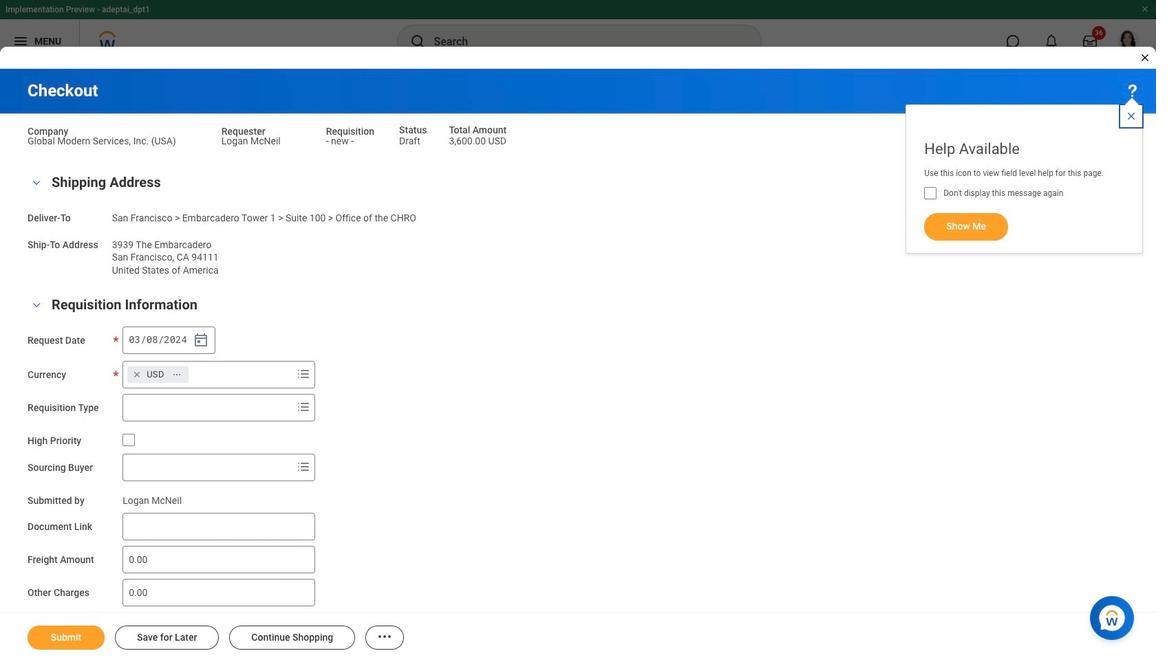 Task type: vqa. For each thing, say whether or not it's contained in the screenshot.
prompts image
yes



Task type: locate. For each thing, give the bounding box(es) containing it.
1 prompts image from the top
[[295, 399, 312, 415]]

1 search field from the top
[[123, 395, 293, 420]]

related actions image
[[172, 370, 182, 380]]

2 search field from the top
[[123, 455, 293, 480]]

usd, press delete to clear value. option
[[127, 367, 188, 383]]

1 vertical spatial logan mcneil element
[[123, 492, 182, 506]]

Search field
[[123, 395, 293, 420], [123, 455, 293, 480]]

prompts image
[[295, 399, 312, 415], [295, 459, 312, 475]]

None text field
[[123, 514, 315, 541], [123, 547, 315, 574], [123, 613, 577, 657], [123, 514, 315, 541], [123, 547, 315, 574], [123, 613, 577, 657]]

close help available image
[[1126, 111, 1137, 122]]

profile logan mcneil element
[[1109, 26, 1148, 56]]

0 vertical spatial search field
[[123, 395, 293, 420]]

chevron down image
[[28, 178, 45, 188]]

0 vertical spatial prompts image
[[295, 399, 312, 415]]

main content
[[0, 69, 1156, 663]]

None text field
[[123, 580, 315, 607]]

action bar region
[[0, 612, 1156, 663]]

2 prompts image from the top
[[295, 459, 312, 475]]

banner
[[0, 0, 1156, 63]]

1 vertical spatial prompts image
[[295, 459, 312, 475]]

1 horizontal spatial logan mcneil element
[[221, 133, 281, 147]]

group
[[28, 171, 1129, 277], [28, 294, 1129, 663], [123, 327, 215, 354]]

calendar image
[[193, 332, 209, 349]]

notifications large image
[[1045, 34, 1058, 48]]

logan mcneil element
[[221, 133, 281, 147], [123, 492, 182, 506]]

dialog
[[0, 0, 1156, 663], [906, 91, 1143, 254]]

usd element
[[147, 369, 164, 381]]

1 vertical spatial search field
[[123, 455, 293, 480]]

0 horizontal spatial logan mcneil element
[[123, 492, 182, 506]]

search field for first prompts image from the bottom of the page
[[123, 455, 293, 480]]

start guided tours image
[[1124, 83, 1141, 99]]

inbox large image
[[1083, 34, 1097, 48]]



Task type: describe. For each thing, give the bounding box(es) containing it.
search field for 2nd prompts image from the bottom of the page
[[123, 395, 293, 420]]

prompts image
[[295, 366, 312, 382]]

- new - element
[[326, 133, 354, 147]]

0 vertical spatial logan mcneil element
[[221, 133, 281, 147]]

close checkout image
[[1140, 52, 1151, 63]]

global modern services, inc. (usa) element
[[28, 133, 176, 147]]

workday assistant region
[[1090, 591, 1140, 641]]

close environment banner image
[[1141, 5, 1149, 13]]

don't display this message again image
[[924, 187, 937, 200]]

chevron down image
[[28, 301, 45, 311]]

x small image
[[130, 368, 144, 382]]

related actions image
[[377, 629, 393, 646]]

Don't display this message again checkbox
[[924, 187, 937, 200]]

search image
[[409, 33, 426, 50]]



